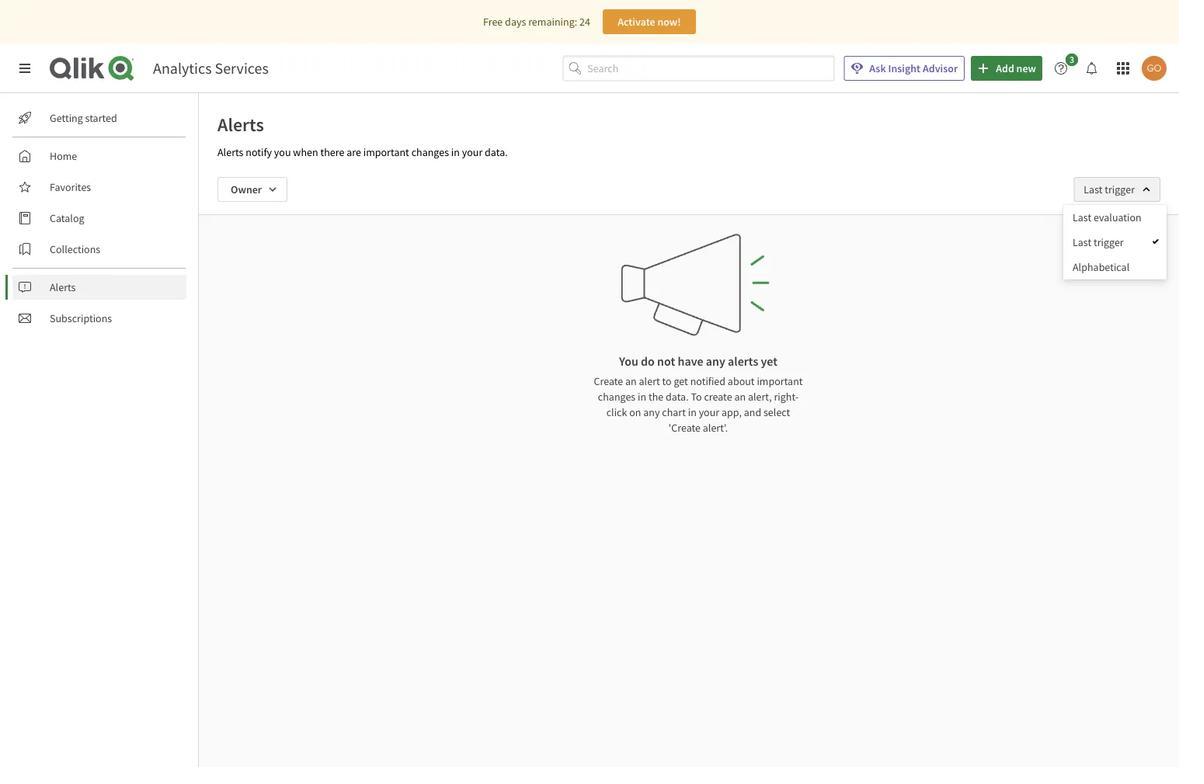 Task type: locate. For each thing, give the bounding box(es) containing it.
the
[[649, 390, 663, 404]]

data.
[[485, 145, 508, 159], [666, 390, 689, 404]]

0 horizontal spatial your
[[462, 145, 483, 159]]

0 vertical spatial last trigger
[[1084, 183, 1135, 197]]

0 vertical spatial data.
[[485, 145, 508, 159]]

1 vertical spatial in
[[638, 390, 646, 404]]

select
[[764, 405, 790, 419]]

last evaluation
[[1073, 210, 1142, 224]]

any up notified
[[706, 353, 725, 369]]

0 vertical spatial an
[[625, 374, 637, 388]]

1 horizontal spatial important
[[757, 374, 803, 388]]

an
[[625, 374, 637, 388], [734, 390, 746, 404]]

1 vertical spatial last trigger
[[1073, 235, 1124, 249]]

home
[[50, 149, 77, 163]]

last inside last trigger field
[[1084, 183, 1103, 197]]

important right are
[[363, 145, 409, 159]]

you
[[274, 145, 291, 159]]

2 vertical spatial in
[[688, 405, 697, 419]]

1 vertical spatial data.
[[666, 390, 689, 404]]

1 vertical spatial last
[[1073, 210, 1091, 224]]

activate now!
[[618, 15, 681, 29]]

analytics services
[[153, 59, 269, 78]]

trigger up evaluation
[[1105, 183, 1135, 197]]

0 horizontal spatial data.
[[485, 145, 508, 159]]

1 horizontal spatial any
[[706, 353, 725, 369]]

last trigger inside field
[[1084, 183, 1135, 197]]

getting started link
[[12, 106, 186, 130]]

notified
[[690, 374, 726, 388]]

Search text field
[[587, 56, 834, 81]]

important up right-
[[757, 374, 803, 388]]

an down the about in the right of the page
[[734, 390, 746, 404]]

catalog link
[[12, 206, 186, 231]]

last trigger up last evaluation
[[1084, 183, 1135, 197]]

last up alphabetical
[[1073, 235, 1091, 249]]

1 vertical spatial your
[[699, 405, 719, 419]]

on
[[629, 405, 641, 419]]

list box
[[1063, 205, 1166, 280]]

Last trigger field
[[1074, 177, 1160, 202]]

1 horizontal spatial changes
[[598, 390, 636, 404]]

alert
[[639, 374, 660, 388]]

last trigger inside option
[[1073, 235, 1124, 249]]

2 vertical spatial alerts
[[50, 280, 76, 294]]

0 vertical spatial last
[[1084, 183, 1103, 197]]

last left evaluation
[[1073, 210, 1091, 224]]

any down the
[[643, 405, 660, 419]]

trigger down last evaluation
[[1094, 235, 1124, 249]]

alerts link
[[12, 275, 186, 300]]

1 vertical spatial trigger
[[1094, 235, 1124, 249]]

1 vertical spatial alerts
[[217, 145, 243, 159]]

analytics
[[153, 59, 212, 78]]

changes right are
[[411, 145, 449, 159]]

trigger inside option
[[1094, 235, 1124, 249]]

alerts up notify
[[217, 113, 264, 136]]

1 vertical spatial any
[[643, 405, 660, 419]]

and
[[744, 405, 761, 419]]

2 vertical spatial last
[[1073, 235, 1091, 249]]

you do not have any alerts yet create an alert to get notified about important changes in the data. to create an alert, right- click on any chart in your app, and select 'create alert'.
[[594, 353, 803, 435]]

changes
[[411, 145, 449, 159], [598, 390, 636, 404]]

1 horizontal spatial in
[[638, 390, 646, 404]]

now!
[[657, 15, 681, 29]]

free days remaining: 24
[[483, 15, 590, 29]]

0 vertical spatial in
[[451, 145, 460, 159]]

catalog
[[50, 211, 84, 225]]

changes up click
[[598, 390, 636, 404]]

you
[[619, 353, 638, 369]]

1 horizontal spatial your
[[699, 405, 719, 419]]

navigation pane element
[[0, 99, 198, 337]]

last inside 'last trigger' option
[[1073, 235, 1091, 249]]

important
[[363, 145, 409, 159], [757, 374, 803, 388]]

yet
[[761, 353, 778, 369]]

1 horizontal spatial data.
[[666, 390, 689, 404]]

favorites link
[[12, 175, 186, 200]]

alerts left notify
[[217, 145, 243, 159]]

trigger
[[1105, 183, 1135, 197], [1094, 235, 1124, 249]]

last trigger
[[1084, 183, 1135, 197], [1073, 235, 1124, 249]]

home link
[[12, 144, 186, 169]]

last for last trigger field
[[1084, 183, 1103, 197]]

last evaluation option
[[1063, 205, 1166, 230]]

create
[[594, 374, 623, 388]]

your
[[462, 145, 483, 159], [699, 405, 719, 419]]

alphabetical option
[[1063, 255, 1166, 280]]

last trigger option
[[1063, 230, 1166, 255]]

alert,
[[748, 390, 772, 404]]

0 vertical spatial trigger
[[1105, 183, 1135, 197]]

last inside last evaluation option
[[1073, 210, 1091, 224]]

alerts notify you when there are important changes in your data.
[[217, 145, 508, 159]]

there
[[320, 145, 344, 159]]

list box inside the filters region
[[1063, 205, 1166, 280]]

0 vertical spatial alerts
[[217, 113, 264, 136]]

to
[[662, 374, 672, 388]]

0 horizontal spatial an
[[625, 374, 637, 388]]

0 horizontal spatial changes
[[411, 145, 449, 159]]

trigger inside field
[[1105, 183, 1135, 197]]

any
[[706, 353, 725, 369], [643, 405, 660, 419]]

getting started
[[50, 111, 117, 125]]

getting
[[50, 111, 83, 125]]

free
[[483, 15, 503, 29]]

last trigger up alphabetical
[[1073, 235, 1124, 249]]

last up last evaluation
[[1084, 183, 1103, 197]]

last
[[1084, 183, 1103, 197], [1073, 210, 1091, 224], [1073, 235, 1091, 249]]

alerts
[[217, 113, 264, 136], [217, 145, 243, 159], [50, 280, 76, 294]]

0 horizontal spatial any
[[643, 405, 660, 419]]

alerts up the subscriptions
[[50, 280, 76, 294]]

days
[[505, 15, 526, 29]]

get
[[674, 374, 688, 388]]

right-
[[774, 390, 799, 404]]

list box containing last evaluation
[[1063, 205, 1166, 280]]

remaining:
[[528, 15, 577, 29]]

1 horizontal spatial an
[[734, 390, 746, 404]]

1 vertical spatial important
[[757, 374, 803, 388]]

services
[[215, 59, 269, 78]]

an left alert
[[625, 374, 637, 388]]

click
[[606, 405, 627, 419]]

searchbar element
[[563, 56, 834, 81]]

trigger for last trigger field
[[1105, 183, 1135, 197]]

last trigger for last trigger field
[[1084, 183, 1135, 197]]

1 vertical spatial changes
[[598, 390, 636, 404]]

in
[[451, 145, 460, 159], [638, 390, 646, 404], [688, 405, 697, 419]]

alphabetical
[[1073, 260, 1130, 274]]

0 vertical spatial important
[[363, 145, 409, 159]]



Task type: describe. For each thing, give the bounding box(es) containing it.
are
[[347, 145, 361, 159]]

0 vertical spatial any
[[706, 353, 725, 369]]

advisor
[[923, 61, 958, 75]]

0 vertical spatial your
[[462, 145, 483, 159]]

filters region
[[0, 0, 1179, 767]]

last trigger for 'last trigger' option at the top of page
[[1073, 235, 1124, 249]]

alerts inside alerts link
[[50, 280, 76, 294]]

create
[[704, 390, 732, 404]]

your inside you do not have any alerts yet create an alert to get notified about important changes in the data. to create an alert, right- click on any chart in your app, and select 'create alert'.
[[699, 405, 719, 419]]

2 horizontal spatial in
[[688, 405, 697, 419]]

alert'.
[[703, 421, 728, 435]]

subscriptions
[[50, 311, 112, 325]]

0 horizontal spatial in
[[451, 145, 460, 159]]

activate now! link
[[603, 9, 696, 34]]

app,
[[722, 405, 742, 419]]

notify
[[246, 145, 272, 159]]

chart
[[662, 405, 686, 419]]

analytics services element
[[153, 59, 269, 78]]

activate
[[618, 15, 655, 29]]

last for 'last trigger' option at the top of page
[[1073, 235, 1091, 249]]

0 horizontal spatial important
[[363, 145, 409, 159]]

subscriptions link
[[12, 306, 186, 331]]

have
[[678, 353, 703, 369]]

1 vertical spatial an
[[734, 390, 746, 404]]

last for last evaluation option
[[1073, 210, 1091, 224]]

favorites
[[50, 180, 91, 194]]

'create
[[669, 421, 701, 435]]

when
[[293, 145, 318, 159]]

ask
[[869, 61, 886, 75]]

not
[[657, 353, 675, 369]]

ask insight advisor button
[[844, 56, 965, 81]]

ask insight advisor
[[869, 61, 958, 75]]

started
[[85, 111, 117, 125]]

important inside you do not have any alerts yet create an alert to get notified about important changes in the data. to create an alert, right- click on any chart in your app, and select 'create alert'.
[[757, 374, 803, 388]]

collections
[[50, 242, 100, 256]]

insight
[[888, 61, 921, 75]]

evaluation
[[1094, 210, 1142, 224]]

alerts
[[728, 353, 758, 369]]

24
[[579, 15, 590, 29]]

0 vertical spatial changes
[[411, 145, 449, 159]]

data. inside you do not have any alerts yet create an alert to get notified about important changes in the data. to create an alert, right- click on any chart in your app, and select 'create alert'.
[[666, 390, 689, 404]]

trigger for 'last trigger' option at the top of page
[[1094, 235, 1124, 249]]

changes inside you do not have any alerts yet create an alert to get notified about important changes in the data. to create an alert, right- click on any chart in your app, and select 'create alert'.
[[598, 390, 636, 404]]

about
[[728, 374, 755, 388]]

to
[[691, 390, 702, 404]]

collections link
[[12, 237, 186, 262]]

do
[[641, 353, 655, 369]]

close sidebar menu image
[[19, 62, 31, 75]]



Task type: vqa. For each thing, say whether or not it's contained in the screenshot.
Recently used field's Recently
no



